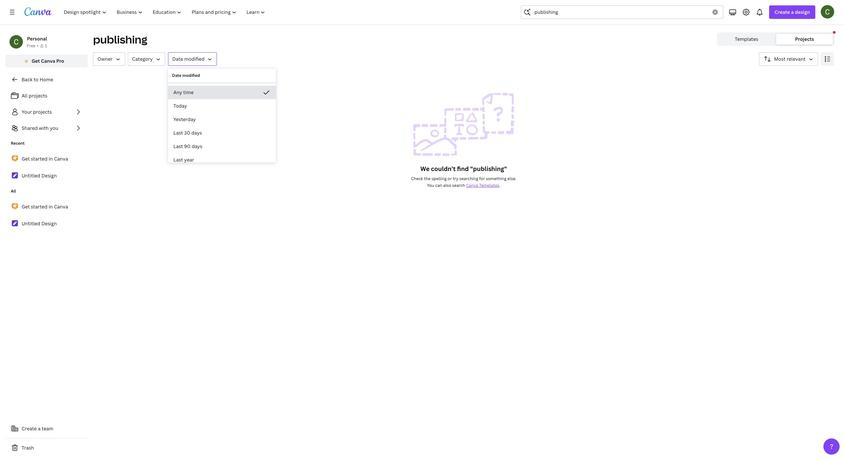 Task type: vqa. For each thing, say whether or not it's contained in the screenshot.
the Notes to the middle
no



Task type: describe. For each thing, give the bounding box(es) containing it.
back to home link
[[5, 73, 88, 86]]

in for 2nd "get started in canva" link from the bottom
[[49, 156, 53, 162]]

your projects link
[[5, 105, 88, 119]]

90
[[184, 143, 191, 150]]

untitled for 2nd "get started in canva" link from the bottom
[[22, 172, 40, 179]]

publishing
[[93, 32, 147, 47]]

your
[[22, 109, 32, 115]]

with
[[39, 125, 49, 131]]

untitled design link for 2nd "get started in canva" link from the bottom
[[5, 169, 88, 183]]

home
[[40, 76, 53, 83]]

last for last 30 days
[[173, 130, 183, 136]]

the
[[424, 176, 431, 182]]

Sort by button
[[759, 52, 818, 66]]

"publishing"
[[470, 165, 507, 173]]

shared
[[22, 125, 38, 131]]

we couldn't find "publishing" check the spelling or try searching for something else. you can also search canva templates .
[[411, 165, 517, 188]]

Owner button
[[93, 52, 125, 66]]

create a team
[[22, 426, 53, 432]]

2 get started in canva link from the top
[[5, 200, 88, 214]]

christina overa image
[[821, 5, 835, 19]]

team
[[42, 426, 53, 432]]

searching
[[460, 176, 478, 182]]

all for all
[[11, 188, 16, 194]]

shared with you
[[22, 125, 58, 131]]

days for last 90 days
[[192, 143, 202, 150]]

last 90 days option
[[168, 140, 276, 153]]

top level navigation element
[[59, 5, 271, 19]]

owner
[[98, 56, 113, 62]]

•
[[37, 43, 38, 49]]

Search search field
[[535, 6, 709, 19]]

today option
[[168, 99, 276, 113]]

any time
[[173, 89, 194, 96]]

most
[[774, 56, 786, 62]]

a for team
[[38, 426, 41, 432]]

to
[[34, 76, 38, 83]]

design for 2nd "get started in canva" link from the bottom
[[41, 172, 57, 179]]

personal
[[27, 35, 47, 42]]

yesterday option
[[168, 113, 276, 126]]

you
[[50, 125, 58, 131]]

started for 2nd "get started in canva" link from the bottom
[[31, 156, 47, 162]]

trash
[[22, 445, 34, 451]]

pro
[[56, 58, 64, 64]]

get for 1st "get started in canva" link from the bottom
[[22, 204, 30, 210]]

2 list from the top
[[5, 152, 88, 183]]

category
[[132, 56, 153, 62]]

you
[[427, 183, 434, 188]]

1 vertical spatial modified
[[182, 73, 200, 78]]

free
[[27, 43, 36, 49]]

get for 2nd "get started in canva" link from the bottom
[[22, 156, 30, 162]]

any time option
[[168, 86, 276, 99]]

today button
[[168, 99, 276, 113]]

untitled for 1st "get started in canva" link from the bottom
[[22, 220, 40, 227]]

templates link
[[719, 34, 775, 45]]

get inside button
[[32, 58, 40, 64]]

last year button
[[168, 153, 276, 167]]

last 90 days
[[173, 143, 202, 150]]

modified inside date modified button
[[184, 56, 205, 62]]

spelling
[[432, 176, 447, 182]]

free •
[[27, 43, 38, 49]]

Date modified button
[[168, 52, 217, 66]]

can
[[435, 183, 442, 188]]

back
[[22, 76, 32, 83]]

canva inside button
[[41, 58, 55, 64]]

1 get started in canva link from the top
[[5, 152, 88, 166]]

.
[[499, 183, 501, 188]]

try
[[453, 176, 459, 182]]

a for design
[[791, 9, 794, 15]]



Task type: locate. For each thing, give the bounding box(es) containing it.
back to home
[[22, 76, 53, 83]]

days right 90
[[192, 143, 202, 150]]

create for create a team
[[22, 426, 37, 432]]

0 vertical spatial design
[[41, 172, 57, 179]]

list box
[[168, 86, 276, 167]]

find
[[457, 165, 469, 173]]

something
[[486, 176, 507, 182]]

create for create a design
[[775, 9, 790, 15]]

1 horizontal spatial all
[[22, 92, 28, 99]]

0 vertical spatial untitled
[[22, 172, 40, 179]]

2 vertical spatial last
[[173, 157, 183, 163]]

1 vertical spatial templates
[[479, 183, 499, 188]]

0 vertical spatial untitled design link
[[5, 169, 88, 183]]

1 horizontal spatial templates
[[735, 36, 759, 42]]

get started in canva link
[[5, 152, 88, 166], [5, 200, 88, 214]]

get started in canva for 1st "get started in canva" link from the bottom
[[22, 204, 68, 210]]

0 horizontal spatial all
[[11, 188, 16, 194]]

last
[[173, 130, 183, 136], [173, 143, 183, 150], [173, 157, 183, 163]]

for
[[479, 176, 485, 182]]

last left 30 at the top of page
[[173, 130, 183, 136]]

0 vertical spatial started
[[31, 156, 47, 162]]

1 untitled design from the top
[[22, 172, 57, 179]]

or
[[448, 176, 452, 182]]

1 untitled from the top
[[22, 172, 40, 179]]

last left 90
[[173, 143, 183, 150]]

get canva pro button
[[5, 55, 88, 67]]

2 vertical spatial get
[[22, 204, 30, 210]]

also
[[443, 183, 451, 188]]

days
[[191, 130, 202, 136], [192, 143, 202, 150]]

2 date from the top
[[172, 73, 181, 78]]

1 vertical spatial get
[[22, 156, 30, 162]]

2 in from the top
[[49, 204, 53, 210]]

a left design
[[791, 9, 794, 15]]

create a design button
[[770, 5, 816, 19]]

all projects link
[[5, 89, 88, 103]]

time
[[183, 89, 194, 96]]

list containing all projects
[[5, 89, 88, 135]]

0 vertical spatial get
[[32, 58, 40, 64]]

get
[[32, 58, 40, 64], [22, 156, 30, 162], [22, 204, 30, 210]]

yesterday
[[173, 116, 196, 123]]

1 vertical spatial list
[[5, 152, 88, 183]]

1 horizontal spatial a
[[791, 9, 794, 15]]

3 list from the top
[[5, 200, 88, 231]]

untitled design for untitled design link corresponding to 1st "get started in canva" link from the bottom
[[22, 220, 57, 227]]

date modified
[[172, 56, 205, 62], [172, 73, 200, 78]]

last 30 days option
[[168, 126, 276, 140]]

1 vertical spatial design
[[41, 220, 57, 227]]

started
[[31, 156, 47, 162], [31, 204, 47, 210]]

create a design
[[775, 9, 810, 15]]

check
[[411, 176, 423, 182]]

date inside button
[[172, 56, 183, 62]]

1 last from the top
[[173, 130, 183, 136]]

date modified inside button
[[172, 56, 205, 62]]

get started in canva
[[22, 156, 68, 162], [22, 204, 68, 210]]

yesterday button
[[168, 113, 276, 126]]

in
[[49, 156, 53, 162], [49, 204, 53, 210]]

canva templates link
[[466, 183, 499, 188]]

0 horizontal spatial create
[[22, 426, 37, 432]]

1 vertical spatial date modified
[[172, 73, 200, 78]]

started for 1st "get started in canva" link from the bottom
[[31, 204, 47, 210]]

last inside "option"
[[173, 143, 183, 150]]

last inside option
[[173, 130, 183, 136]]

days inside "option"
[[192, 143, 202, 150]]

1 in from the top
[[49, 156, 53, 162]]

1 list from the top
[[5, 89, 88, 135]]

a inside dropdown button
[[791, 9, 794, 15]]

1 vertical spatial create
[[22, 426, 37, 432]]

days right 30 at the top of page
[[191, 130, 202, 136]]

canva inside we couldn't find "publishing" check the spelling or try searching for something else. you can also search canva templates .
[[466, 183, 478, 188]]

last year option
[[168, 153, 276, 167]]

1 horizontal spatial create
[[775, 9, 790, 15]]

projects
[[795, 36, 814, 42]]

1
[[45, 43, 47, 49]]

date up any
[[172, 73, 181, 78]]

a inside "button"
[[38, 426, 41, 432]]

year
[[184, 157, 194, 163]]

we
[[421, 165, 430, 173]]

1 vertical spatial all
[[11, 188, 16, 194]]

any time button
[[168, 86, 276, 99]]

0 horizontal spatial a
[[38, 426, 41, 432]]

date right category button
[[172, 56, 183, 62]]

1 vertical spatial get started in canva link
[[5, 200, 88, 214]]

recent
[[11, 140, 25, 146]]

1 vertical spatial started
[[31, 204, 47, 210]]

1 vertical spatial untitled design link
[[5, 217, 88, 231]]

1 vertical spatial last
[[173, 143, 183, 150]]

trash link
[[5, 441, 88, 455]]

1 date from the top
[[172, 56, 183, 62]]

all projects
[[22, 92, 47, 99]]

last for last 90 days
[[173, 143, 183, 150]]

most relevant
[[774, 56, 806, 62]]

relevant
[[787, 56, 806, 62]]

2 untitled design from the top
[[22, 220, 57, 227]]

untitled
[[22, 172, 40, 179], [22, 220, 40, 227]]

0 vertical spatial date
[[172, 56, 183, 62]]

list
[[5, 89, 88, 135], [5, 152, 88, 183], [5, 200, 88, 231]]

0 vertical spatial get started in canva
[[22, 156, 68, 162]]

search
[[452, 183, 465, 188]]

1 vertical spatial in
[[49, 204, 53, 210]]

canva
[[41, 58, 55, 64], [54, 156, 68, 162], [466, 183, 478, 188], [54, 204, 68, 210]]

days inside option
[[191, 130, 202, 136]]

1 untitled design link from the top
[[5, 169, 88, 183]]

1 vertical spatial get started in canva
[[22, 204, 68, 210]]

templates inside templates link
[[735, 36, 759, 42]]

create inside create a design dropdown button
[[775, 9, 790, 15]]

your projects
[[22, 109, 52, 115]]

design
[[795, 9, 810, 15]]

projects
[[29, 92, 47, 99], [33, 109, 52, 115]]

create
[[775, 9, 790, 15], [22, 426, 37, 432]]

1 vertical spatial untitled design
[[22, 220, 57, 227]]

0 vertical spatial in
[[49, 156, 53, 162]]

2 last from the top
[[173, 143, 183, 150]]

2 date modified from the top
[[172, 73, 200, 78]]

Category button
[[128, 52, 165, 66]]

0 vertical spatial last
[[173, 130, 183, 136]]

2 get started in canva from the top
[[22, 204, 68, 210]]

all inside list
[[22, 92, 28, 99]]

get canva pro
[[32, 58, 64, 64]]

create a team button
[[5, 422, 88, 436]]

projects for all projects
[[29, 92, 47, 99]]

1 date modified from the top
[[172, 56, 205, 62]]

30
[[184, 130, 190, 136]]

couldn't
[[431, 165, 456, 173]]

last inside 'option'
[[173, 157, 183, 163]]

create left design
[[775, 9, 790, 15]]

create inside create a team "button"
[[22, 426, 37, 432]]

0 vertical spatial get started in canva link
[[5, 152, 88, 166]]

0 vertical spatial templates
[[735, 36, 759, 42]]

0 vertical spatial a
[[791, 9, 794, 15]]

0 horizontal spatial templates
[[479, 183, 499, 188]]

last left "year"
[[173, 157, 183, 163]]

create left team
[[22, 426, 37, 432]]

0 vertical spatial list
[[5, 89, 88, 135]]

modified
[[184, 56, 205, 62], [182, 73, 200, 78]]

last year
[[173, 157, 194, 163]]

templates inside we couldn't find "publishing" check the spelling or try searching for something else. you can also search canva templates .
[[479, 183, 499, 188]]

days for last 30 days
[[191, 130, 202, 136]]

1 vertical spatial days
[[192, 143, 202, 150]]

design
[[41, 172, 57, 179], [41, 220, 57, 227]]

today
[[173, 103, 187, 109]]

2 untitled from the top
[[22, 220, 40, 227]]

2 vertical spatial list
[[5, 200, 88, 231]]

1 vertical spatial projects
[[33, 109, 52, 115]]

0 vertical spatial projects
[[29, 92, 47, 99]]

0 vertical spatial all
[[22, 92, 28, 99]]

1 design from the top
[[41, 172, 57, 179]]

untitled design link for 1st "get started in canva" link from the bottom
[[5, 217, 88, 231]]

list box containing any time
[[168, 86, 276, 167]]

get started in canva for 2nd "get started in canva" link from the bottom
[[22, 156, 68, 162]]

untitled design for 2nd "get started in canva" link from the bottom untitled design link
[[22, 172, 57, 179]]

1 get started in canva from the top
[[22, 156, 68, 162]]

last 30 days
[[173, 130, 202, 136]]

0 vertical spatial date modified
[[172, 56, 205, 62]]

0 vertical spatial untitled design
[[22, 172, 57, 179]]

0 vertical spatial days
[[191, 130, 202, 136]]

None search field
[[521, 5, 724, 19]]

1 vertical spatial untitled
[[22, 220, 40, 227]]

projects right your
[[33, 109, 52, 115]]

projects down back to home
[[29, 92, 47, 99]]

0 vertical spatial create
[[775, 9, 790, 15]]

design for 1st "get started in canva" link from the bottom
[[41, 220, 57, 227]]

last 30 days button
[[168, 126, 276, 140]]

a
[[791, 9, 794, 15], [38, 426, 41, 432]]

2 started from the top
[[31, 204, 47, 210]]

3 last from the top
[[173, 157, 183, 163]]

2 design from the top
[[41, 220, 57, 227]]

shared with you link
[[5, 121, 88, 135]]

any
[[173, 89, 182, 96]]

a left team
[[38, 426, 41, 432]]

projects for your projects
[[33, 109, 52, 115]]

1 vertical spatial date
[[172, 73, 181, 78]]

all for all projects
[[22, 92, 28, 99]]

else.
[[508, 176, 517, 182]]

last for last year
[[173, 157, 183, 163]]

untitled design link
[[5, 169, 88, 183], [5, 217, 88, 231]]

in for 1st "get started in canva" link from the bottom
[[49, 204, 53, 210]]

1 started from the top
[[31, 156, 47, 162]]

2 untitled design link from the top
[[5, 217, 88, 231]]

1 vertical spatial a
[[38, 426, 41, 432]]

0 vertical spatial modified
[[184, 56, 205, 62]]

all
[[22, 92, 28, 99], [11, 188, 16, 194]]

templates
[[735, 36, 759, 42], [479, 183, 499, 188]]

last 90 days button
[[168, 140, 276, 153]]

date
[[172, 56, 183, 62], [172, 73, 181, 78]]

untitled design
[[22, 172, 57, 179], [22, 220, 57, 227]]



